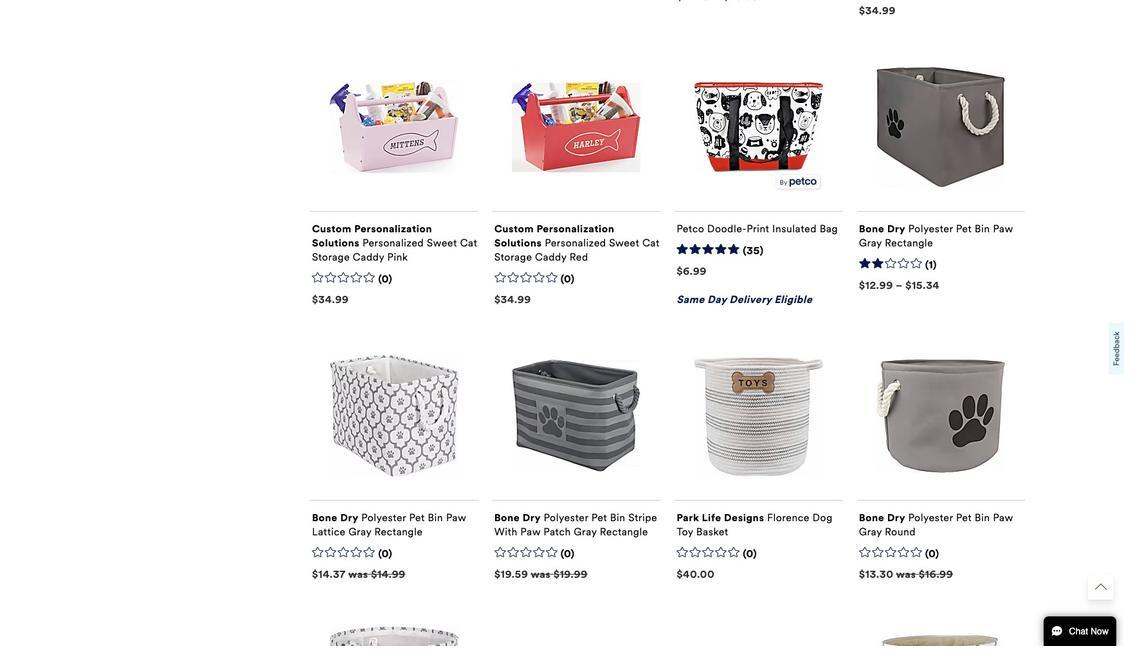 Task type: vqa. For each thing, say whether or not it's contained in the screenshot.
the left Custom
yes



Task type: locate. For each thing, give the bounding box(es) containing it.
(0) up $16.99 on the right of page
[[926, 548, 940, 560]]

1 cat from the left
[[460, 237, 478, 249]]

pink
[[388, 251, 408, 263]]

florence dog toy basket
[[677, 512, 833, 538]]

caddy left red
[[535, 251, 567, 263]]

was for $14.37
[[349, 568, 368, 580]]

bone
[[860, 223, 885, 235], [312, 512, 338, 524], [495, 512, 520, 524], [860, 512, 885, 524]]

rectangle up $14.99
[[375, 526, 423, 538]]

pet for paw
[[592, 512, 608, 524]]

sweet inside the personalized sweet cat storage caddy red
[[610, 237, 640, 249]]

personalized for pink
[[363, 237, 424, 249]]

0 reviews element for red
[[561, 273, 575, 286]]

sweet inside personalized sweet cat storage caddy pink
[[427, 237, 457, 249]]

1 horizontal spatial $34.99
[[495, 293, 532, 306]]

toy
[[677, 526, 694, 538]]

1 horizontal spatial cat
[[643, 237, 660, 249]]

1 custom from the left
[[312, 223, 352, 235]]

2 cat from the left
[[643, 237, 660, 249]]

caddy left pink
[[353, 251, 385, 263]]

1 horizontal spatial custom personalization solutions
[[495, 223, 615, 249]]

1 horizontal spatial sweet
[[610, 237, 640, 249]]

2 storage from the left
[[495, 251, 533, 263]]

bone right dog
[[860, 512, 885, 524]]

0 horizontal spatial personalized
[[363, 237, 424, 249]]

custom personalization solutions up pink
[[312, 223, 432, 249]]

1 personalized from the left
[[363, 237, 424, 249]]

(1)
[[926, 259, 938, 271]]

paw for polyester pet bin paw lattice gray rectangle
[[446, 512, 467, 524]]

dry
[[888, 223, 906, 235], [340, 512, 359, 524], [523, 512, 541, 524], [888, 512, 906, 524]]

bone dry for round
[[860, 512, 906, 524]]

styled arrow button link
[[1089, 574, 1115, 600]]

2 custom personalization solutions from the left
[[495, 223, 615, 249]]

2 personalized from the left
[[545, 237, 607, 249]]

rectangle down stripe
[[600, 526, 649, 538]]

0 horizontal spatial was
[[349, 568, 368, 580]]

paw inside polyester pet bin paw gray rectangle
[[994, 223, 1014, 235]]

polyester pet bin stripe with paw patch gray rectangle
[[495, 512, 658, 538]]

pet
[[957, 223, 973, 235], [409, 512, 425, 524], [592, 512, 608, 524], [957, 512, 973, 524]]

personalization up the personalized sweet cat storage caddy red
[[537, 223, 615, 235]]

pet inside polyester pet bin paw gray rectangle
[[957, 223, 973, 235]]

polyester inside polyester pet bin paw lattice gray rectangle
[[362, 512, 407, 524]]

0 reviews element up $19.99
[[561, 548, 575, 561]]

2 horizontal spatial $34.99
[[860, 5, 896, 17]]

$34.99
[[860, 5, 896, 17], [312, 293, 349, 306], [495, 293, 532, 306]]

2 sweet from the left
[[610, 237, 640, 249]]

bone dry up with
[[495, 512, 541, 524]]

solutions for personalized sweet cat storage caddy pink
[[312, 237, 360, 249]]

paw for polyester pet bin paw gray rectangle
[[994, 223, 1014, 235]]

bone right the bag
[[860, 223, 885, 235]]

rectangle inside polyester pet bin stripe with paw patch gray rectangle
[[600, 526, 649, 538]]

0 horizontal spatial solutions
[[312, 237, 360, 249]]

was for $13.30
[[897, 568, 917, 580]]

custom for personalized sweet cat storage caddy red
[[495, 223, 534, 235]]

0 horizontal spatial custom personalization solutions
[[312, 223, 432, 249]]

dry up round
[[888, 512, 906, 524]]

sweet
[[427, 237, 457, 249], [610, 237, 640, 249]]

bin for polyester pet bin stripe with paw patch gray rectangle
[[611, 512, 626, 524]]

dry for gray
[[340, 512, 359, 524]]

$34.99 for personalized sweet cat storage caddy red
[[495, 293, 532, 306]]

gray up $12.99
[[860, 237, 883, 249]]

bin inside polyester pet bin paw gray rectangle
[[975, 223, 991, 235]]

1 horizontal spatial was
[[531, 568, 551, 580]]

dry up from $12.99 up to $15.34 element
[[888, 223, 906, 235]]

1 personalization from the left
[[355, 223, 432, 235]]

custom personalization solutions
[[312, 223, 432, 249], [495, 223, 615, 249]]

polyester up round
[[909, 512, 954, 524]]

storage for personalized sweet cat storage caddy red
[[495, 251, 533, 263]]

was right $13.30
[[897, 568, 917, 580]]

0 horizontal spatial custom
[[312, 223, 352, 235]]

0 reviews element for pink
[[378, 273, 393, 286]]

2 horizontal spatial was
[[897, 568, 917, 580]]

polyester inside polyester pet bin paw gray round
[[909, 512, 954, 524]]

bin
[[975, 223, 991, 235], [428, 512, 443, 524], [611, 512, 626, 524], [975, 512, 991, 524]]

polyester inside polyester pet bin stripe with paw patch gray rectangle
[[544, 512, 589, 524]]

1 horizontal spatial caddy
[[535, 251, 567, 263]]

0 reviews element
[[378, 273, 393, 286], [561, 273, 575, 286], [378, 548, 393, 561], [561, 548, 575, 561], [743, 548, 758, 561], [926, 548, 940, 561]]

bone for polyester pet bin paw lattice gray rectangle
[[312, 512, 338, 524]]

(0)
[[378, 273, 393, 285], [561, 273, 575, 285], [378, 548, 393, 560], [561, 548, 575, 560], [743, 548, 758, 560], [926, 548, 940, 560]]

0 horizontal spatial storage
[[312, 251, 350, 263]]

1 horizontal spatial personalized
[[545, 237, 607, 249]]

bag
[[820, 223, 839, 235]]

0 reviews element up $14.99
[[378, 548, 393, 561]]

gray
[[860, 237, 883, 249], [349, 526, 372, 538], [574, 526, 597, 538], [860, 526, 883, 538]]

2 was from the left
[[531, 568, 551, 580]]

dry up $19.59 was $19.99
[[523, 512, 541, 524]]

0 horizontal spatial sweet
[[427, 237, 457, 249]]

personalized sweet cat storage caddy pink
[[312, 237, 478, 263]]

was
[[349, 568, 368, 580], [531, 568, 551, 580], [897, 568, 917, 580]]

pet for round
[[957, 512, 973, 524]]

1 custom personalization solutions from the left
[[312, 223, 432, 249]]

bone dry
[[860, 223, 906, 235], [312, 512, 359, 524], [495, 512, 541, 524], [860, 512, 906, 524]]

bone dry up round
[[860, 512, 906, 524]]

pet inside polyester pet bin paw gray round
[[957, 512, 973, 524]]

bone dry right the bag
[[860, 223, 906, 235]]

park
[[677, 512, 700, 524]]

bone for polyester pet bin stripe with paw patch gray rectangle
[[495, 512, 520, 524]]

1 review element
[[926, 259, 938, 272]]

2 solutions from the left
[[495, 237, 542, 249]]

from $12.99 up to $15.34 element
[[860, 279, 940, 291]]

gray right lattice
[[349, 526, 372, 538]]

paw inside polyester pet bin paw lattice gray rectangle
[[446, 512, 467, 524]]

polyester for gray
[[362, 512, 407, 524]]

personalization up personalized sweet cat storage caddy pink
[[355, 223, 432, 235]]

print
[[747, 223, 770, 235]]

day
[[708, 293, 727, 306]]

0 horizontal spatial cat
[[460, 237, 478, 249]]

0 horizontal spatial caddy
[[353, 251, 385, 263]]

storage inside the personalized sweet cat storage caddy red
[[495, 251, 533, 263]]

rectangle
[[886, 237, 934, 249], [375, 526, 423, 538], [600, 526, 649, 538]]

custom personalization solutions for red
[[495, 223, 615, 249]]

2 custom from the left
[[495, 223, 534, 235]]

bone dry up lattice
[[312, 512, 359, 524]]

2 horizontal spatial rectangle
[[886, 237, 934, 249]]

bin inside polyester pet bin stripe with paw patch gray rectangle
[[611, 512, 626, 524]]

$12.99 – $15.34
[[860, 279, 940, 291]]

1 was from the left
[[349, 568, 368, 580]]

bone for polyester pet bin paw gray rectangle
[[860, 223, 885, 235]]

gray inside polyester pet bin stripe with paw patch gray rectangle
[[574, 526, 597, 538]]

0 reviews element down red
[[561, 273, 575, 286]]

bone up with
[[495, 512, 520, 524]]

bone dry for rectangle
[[860, 223, 906, 235]]

caddy
[[353, 251, 385, 263], [535, 251, 567, 263]]

was right $14.37
[[349, 568, 368, 580]]

solutions
[[312, 237, 360, 249], [495, 237, 542, 249]]

custom personalization solutions up red
[[495, 223, 615, 249]]

polyester for rectangle
[[909, 223, 954, 235]]

(0) down pink
[[378, 273, 393, 285]]

bin inside polyester pet bin paw lattice gray rectangle
[[428, 512, 443, 524]]

paw
[[994, 223, 1014, 235], [446, 512, 467, 524], [994, 512, 1014, 524], [521, 526, 541, 538]]

1 horizontal spatial storage
[[495, 251, 533, 263]]

personalized up pink
[[363, 237, 424, 249]]

caddy inside personalized sweet cat storage caddy pink
[[353, 251, 385, 263]]

gray inside polyester pet bin paw gray round
[[860, 526, 883, 538]]

personalized inside the personalized sweet cat storage caddy red
[[545, 237, 607, 249]]

0 reviews element down florence dog toy basket
[[743, 548, 758, 561]]

1 sweet from the left
[[427, 237, 457, 249]]

pet inside polyester pet bin stripe with paw patch gray rectangle
[[592, 512, 608, 524]]

1 horizontal spatial solutions
[[495, 237, 542, 249]]

2 caddy from the left
[[535, 251, 567, 263]]

cat for personalized sweet cat storage caddy red
[[643, 237, 660, 249]]

polyester up (1)
[[909, 223, 954, 235]]

cat inside the personalized sweet cat storage caddy red
[[643, 237, 660, 249]]

0 reviews element for round
[[926, 548, 940, 561]]

0 reviews element down pink
[[378, 273, 393, 286]]

gray left round
[[860, 526, 883, 538]]

bone up lattice
[[312, 512, 338, 524]]

caddy for red
[[535, 251, 567, 263]]

(0) up $19.99
[[561, 548, 575, 560]]

bin inside polyester pet bin paw gray round
[[975, 512, 991, 524]]

(0) up $14.99
[[378, 548, 393, 560]]

cat
[[460, 237, 478, 249], [643, 237, 660, 249]]

caddy inside the personalized sweet cat storage caddy red
[[535, 251, 567, 263]]

same
[[677, 293, 705, 306]]

polyester pet bin paw lattice gray rectangle
[[312, 512, 467, 538]]

(0) for paw
[[561, 548, 575, 560]]

paw inside polyester pet bin paw gray round
[[994, 512, 1014, 524]]

from $12.29 up to $23.99 element
[[677, 0, 760, 3]]

(0) down florence dog toy basket
[[743, 548, 758, 560]]

pet inside polyester pet bin paw lattice gray rectangle
[[409, 512, 425, 524]]

1 storage from the left
[[312, 251, 350, 263]]

dry for round
[[888, 512, 906, 524]]

polyester up patch
[[544, 512, 589, 524]]

dry up lattice
[[340, 512, 359, 524]]

3 was from the left
[[897, 568, 917, 580]]

personalized up red
[[545, 237, 607, 249]]

1 caddy from the left
[[353, 251, 385, 263]]

(0) for round
[[926, 548, 940, 560]]

1 horizontal spatial custom
[[495, 223, 534, 235]]

polyester
[[909, 223, 954, 235], [362, 512, 407, 524], [544, 512, 589, 524], [909, 512, 954, 524]]

storage inside personalized sweet cat storage caddy pink
[[312, 251, 350, 263]]

0 reviews element up $16.99 on the right of page
[[926, 548, 940, 561]]

personalized inside personalized sweet cat storage caddy pink
[[363, 237, 424, 249]]

sweet for red
[[610, 237, 640, 249]]

(0) down red
[[561, 273, 575, 285]]

2 personalization from the left
[[537, 223, 615, 235]]

custom for personalized sweet cat storage caddy pink
[[312, 223, 352, 235]]

1 solutions from the left
[[312, 237, 360, 249]]

personalized
[[363, 237, 424, 249], [545, 237, 607, 249]]

doodle-
[[708, 223, 747, 235]]

gray inside polyester pet bin paw lattice gray rectangle
[[349, 526, 372, 538]]

1 horizontal spatial personalization
[[537, 223, 615, 235]]

pet for rectangle
[[957, 223, 973, 235]]

lattice
[[312, 526, 346, 538]]

cat inside personalized sweet cat storage caddy pink
[[460, 237, 478, 249]]

1 horizontal spatial rectangle
[[600, 526, 649, 538]]

park life designs
[[677, 512, 765, 524]]

gray right patch
[[574, 526, 597, 538]]

polyester inside polyester pet bin paw gray rectangle
[[909, 223, 954, 235]]

0 horizontal spatial personalization
[[355, 223, 432, 235]]

rectangle up (1)
[[886, 237, 934, 249]]

was right the $19.59
[[531, 568, 551, 580]]

0 horizontal spatial $34.99
[[312, 293, 349, 306]]

storage
[[312, 251, 350, 263], [495, 251, 533, 263]]

sweet for pink
[[427, 237, 457, 249]]

with
[[495, 526, 518, 538]]

eligible
[[775, 293, 813, 306]]

0 horizontal spatial rectangle
[[375, 526, 423, 538]]

bin for polyester pet bin paw gray rectangle
[[975, 223, 991, 235]]

personalization
[[355, 223, 432, 235], [537, 223, 615, 235]]

polyester up $14.99
[[362, 512, 407, 524]]

custom
[[312, 223, 352, 235], [495, 223, 534, 235]]

0 reviews element for gray
[[378, 548, 393, 561]]



Task type: describe. For each thing, give the bounding box(es) containing it.
$6.99
[[677, 265, 707, 277]]

life
[[702, 512, 722, 524]]

delivery
[[730, 293, 772, 306]]

$14.37 was $14.99
[[312, 568, 406, 580]]

$13.30 was $16.99
[[860, 568, 954, 580]]

polyester for paw
[[544, 512, 589, 524]]

dry for rectangle
[[888, 223, 906, 235]]

cat for personalized sweet cat storage caddy pink
[[460, 237, 478, 249]]

$16.99
[[919, 568, 954, 580]]

basket
[[697, 526, 729, 538]]

bin for polyester pet bin paw lattice gray rectangle
[[428, 512, 443, 524]]

round
[[886, 526, 916, 538]]

$14.37
[[312, 568, 346, 580]]

custom personalization solutions for pink
[[312, 223, 432, 249]]

personalized for red
[[545, 237, 607, 249]]

red
[[570, 251, 589, 263]]

bone for polyester pet bin paw gray round
[[860, 512, 885, 524]]

personalization for red
[[537, 223, 615, 235]]

personalized sweet cat storage caddy red
[[495, 237, 660, 263]]

(0) for red
[[561, 273, 575, 285]]

petco doodle-print insulated bag
[[677, 223, 839, 235]]

$34.99 link
[[857, 0, 1026, 18]]

caddy for pink
[[353, 251, 385, 263]]

35 reviews element
[[743, 245, 764, 258]]

$19.59 was $19.99
[[495, 568, 588, 580]]

rectangle inside polyester pet bin paw lattice gray rectangle
[[375, 526, 423, 538]]

$40.00
[[677, 568, 715, 580]]

$19.59
[[495, 568, 529, 580]]

designs
[[725, 512, 765, 524]]

petco
[[677, 223, 705, 235]]

paw for polyester pet bin paw gray round
[[994, 512, 1014, 524]]

dog
[[813, 512, 833, 524]]

$34.99 for personalized sweet cat storage caddy pink
[[312, 293, 349, 306]]

solutions for personalized sweet cat storage caddy red
[[495, 237, 542, 249]]

rectangle inside polyester pet bin paw gray rectangle
[[886, 237, 934, 249]]

personalization for pink
[[355, 223, 432, 235]]

$14.99
[[371, 568, 406, 580]]

paw inside polyester pet bin stripe with paw patch gray rectangle
[[521, 526, 541, 538]]

bin for polyester pet bin paw gray round
[[975, 512, 991, 524]]

polyester pet bin paw gray rectangle
[[860, 223, 1014, 249]]

bone dry for gray
[[312, 512, 359, 524]]

(35)
[[743, 245, 764, 257]]

polyester for round
[[909, 512, 954, 524]]

pet for gray
[[409, 512, 425, 524]]

insulated
[[773, 223, 817, 235]]

$12.99
[[860, 279, 894, 291]]

patch
[[544, 526, 571, 538]]

dry for paw
[[523, 512, 541, 524]]

stripe
[[629, 512, 658, 524]]

$19.99
[[554, 568, 588, 580]]

(0) for gray
[[378, 548, 393, 560]]

same day delivery eligible
[[677, 293, 813, 306]]

scroll to top image
[[1096, 581, 1107, 593]]

polyester pet bin paw gray round
[[860, 512, 1014, 538]]

–
[[896, 279, 903, 291]]

0 reviews element for paw
[[561, 548, 575, 561]]

$15.34
[[906, 279, 940, 291]]

(0) for pink
[[378, 273, 393, 285]]

storage for personalized sweet cat storage caddy pink
[[312, 251, 350, 263]]

florence
[[768, 512, 810, 524]]

bone dry for paw
[[495, 512, 541, 524]]

$13.30
[[860, 568, 894, 580]]

was for $19.59
[[531, 568, 551, 580]]

gray inside polyester pet bin paw gray rectangle
[[860, 237, 883, 249]]



